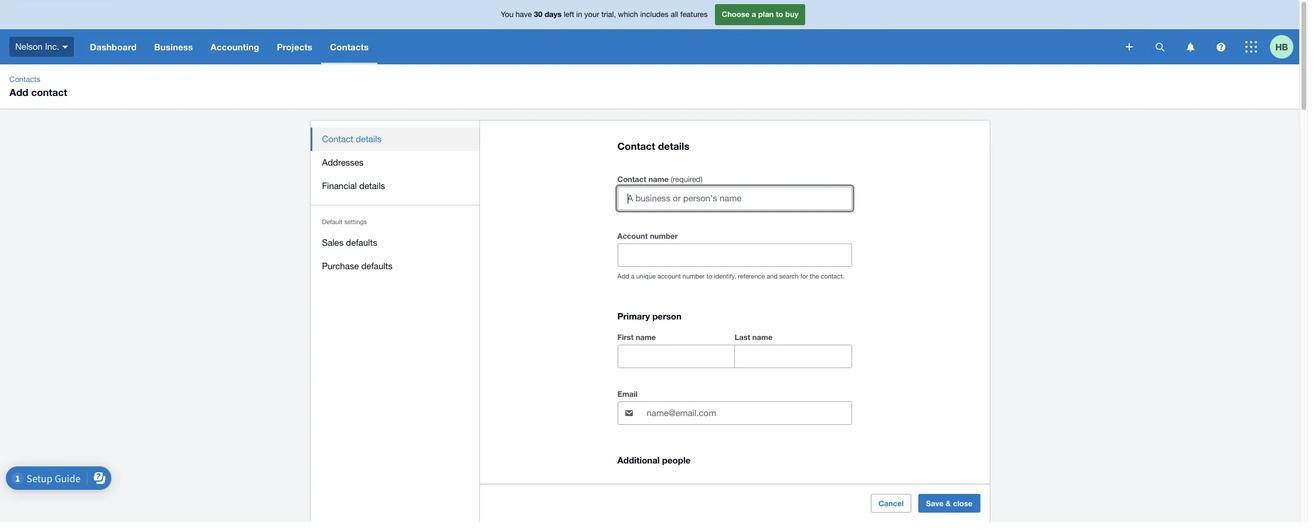 Task type: locate. For each thing, give the bounding box(es) containing it.
add inside button
[[631, 484, 646, 494]]

defaults
[[346, 238, 377, 248], [361, 261, 393, 271]]

reference
[[738, 273, 765, 280]]

contacts add contact
[[9, 75, 67, 98]]

projects
[[277, 42, 312, 52]]

contact details link
[[310, 128, 480, 151]]

name for first
[[636, 333, 656, 342]]

svg image
[[1245, 41, 1257, 53], [1155, 42, 1164, 51]]

have
[[516, 10, 532, 19]]

financial
[[322, 181, 357, 191]]

first
[[617, 333, 634, 342]]

1 vertical spatial to
[[706, 273, 712, 280]]

1 vertical spatial contacts
[[9, 75, 40, 84]]

purchase defaults
[[322, 261, 393, 271]]

purchase defaults link
[[310, 255, 480, 278]]

sales defaults link
[[310, 231, 480, 255]]

plan
[[758, 10, 774, 19]]

inc.
[[45, 41, 59, 51]]

contacts right projects
[[330, 42, 369, 52]]

number
[[650, 232, 678, 241], [683, 273, 705, 280]]

addresses link
[[310, 151, 480, 175]]

0 horizontal spatial svg image
[[1155, 42, 1164, 51]]

1 horizontal spatial svg image
[[1245, 41, 1257, 53]]

contacts link
[[5, 74, 45, 86]]

a
[[752, 10, 756, 19], [631, 273, 634, 280]]

your
[[584, 10, 599, 19]]

0 horizontal spatial a
[[631, 273, 634, 280]]

unique
[[636, 273, 656, 280]]

add down contacts link
[[9, 86, 28, 98]]

details up addresses
[[356, 134, 381, 144]]

a left plan
[[752, 10, 756, 19]]

0 horizontal spatial number
[[650, 232, 678, 241]]

person
[[652, 311, 682, 322], [678, 484, 703, 494]]

2 horizontal spatial add
[[631, 484, 646, 494]]

1 horizontal spatial contact details
[[617, 140, 690, 152]]

accounting button
[[202, 29, 268, 64]]

contact details up the contact name (required)
[[617, 140, 690, 152]]

last
[[735, 333, 750, 342]]

0 vertical spatial defaults
[[346, 238, 377, 248]]

&
[[946, 499, 951, 509]]

name right "first"
[[636, 333, 656, 342]]

0 vertical spatial to
[[776, 10, 783, 19]]

a for add
[[631, 273, 634, 280]]

menu containing contact details
[[310, 121, 480, 285]]

person right another
[[678, 484, 703, 494]]

1 horizontal spatial contacts
[[330, 42, 369, 52]]

contacts inside "dropdown button"
[[330, 42, 369, 52]]

add left unique on the bottom of the page
[[617, 273, 629, 280]]

defaults inside purchase defaults link
[[361, 261, 393, 271]]

contact details up addresses
[[322, 134, 381, 144]]

add
[[9, 86, 28, 98], [617, 273, 629, 280], [631, 484, 646, 494]]

0 vertical spatial add
[[9, 86, 28, 98]]

0 horizontal spatial contact details
[[322, 134, 381, 144]]

to inside banner
[[776, 10, 783, 19]]

sales defaults
[[322, 238, 377, 248]]

1 vertical spatial defaults
[[361, 261, 393, 271]]

1 horizontal spatial a
[[752, 10, 756, 19]]

financial details link
[[310, 175, 480, 198]]

name left (required)
[[648, 175, 669, 184]]

0 horizontal spatial add
[[9, 86, 28, 98]]

add a unique account number to identify, reference and search for the contact.
[[617, 273, 844, 280]]

1 horizontal spatial to
[[776, 10, 783, 19]]

name for contact
[[648, 175, 669, 184]]

person right primary
[[652, 311, 682, 322]]

details
[[356, 134, 381, 144], [658, 140, 690, 152], [359, 181, 385, 191]]

to left buy
[[776, 10, 783, 19]]

2 vertical spatial add
[[631, 484, 646, 494]]

1 horizontal spatial number
[[683, 273, 705, 280]]

add right +
[[631, 484, 646, 494]]

1 horizontal spatial add
[[617, 273, 629, 280]]

contact
[[31, 86, 67, 98]]

1 vertical spatial a
[[631, 273, 634, 280]]

business button
[[145, 29, 202, 64]]

1 vertical spatial person
[[678, 484, 703, 494]]

in
[[576, 10, 582, 19]]

0 horizontal spatial contacts
[[9, 75, 40, 84]]

addresses
[[322, 158, 364, 168]]

close
[[953, 499, 973, 509]]

to left identify,
[[706, 273, 712, 280]]

30
[[534, 10, 542, 19]]

contact details
[[322, 134, 381, 144], [617, 140, 690, 152]]

name right last in the right bottom of the page
[[752, 333, 773, 342]]

Account number field
[[618, 245, 851, 267]]

contacts inside contacts add contact
[[9, 75, 40, 84]]

defaults down settings
[[346, 238, 377, 248]]

account
[[617, 232, 648, 241]]

defaults down sales defaults link
[[361, 261, 393, 271]]

contact details inside menu
[[322, 134, 381, 144]]

Email text field
[[646, 403, 851, 425]]

to
[[776, 10, 783, 19], [706, 273, 712, 280]]

menu
[[310, 121, 480, 285]]

the
[[810, 273, 819, 280]]

details down the addresses link
[[359, 181, 385, 191]]

group
[[617, 331, 852, 369]]

accounting
[[211, 42, 259, 52]]

people
[[662, 455, 691, 466]]

contact
[[322, 134, 353, 144], [617, 140, 655, 152], [617, 175, 646, 184]]

svg image
[[1186, 42, 1194, 51], [1216, 42, 1225, 51], [1126, 43, 1133, 50], [62, 46, 68, 48]]

a inside banner
[[752, 10, 756, 19]]

a left unique on the bottom of the page
[[631, 273, 634, 280]]

0 vertical spatial contacts
[[330, 42, 369, 52]]

defaults inside sales defaults link
[[346, 238, 377, 248]]

name
[[648, 175, 669, 184], [636, 333, 656, 342], [752, 333, 773, 342]]

default
[[322, 219, 342, 226]]

contacts
[[330, 42, 369, 52], [9, 75, 40, 84]]

contacts up the contact
[[9, 75, 40, 84]]

banner
[[0, 0, 1299, 64]]

0 vertical spatial a
[[752, 10, 756, 19]]

navigation
[[81, 29, 1118, 64]]

add inside contacts add contact
[[9, 86, 28, 98]]

A business or person's name field
[[618, 188, 851, 210]]

nelson inc.
[[15, 41, 59, 51]]

dashboard link
[[81, 29, 145, 64]]

search
[[779, 273, 799, 280]]

add for contact
[[9, 86, 28, 98]]

trial,
[[601, 10, 616, 19]]



Task type: describe. For each thing, give the bounding box(es) containing it.
details for financial details link
[[359, 181, 385, 191]]

account number
[[617, 232, 678, 241]]

days
[[545, 10, 562, 19]]

save
[[926, 499, 944, 509]]

1 vertical spatial add
[[617, 273, 629, 280]]

email
[[617, 390, 638, 399]]

contact.
[[821, 273, 844, 280]]

contacts for contacts
[[330, 42, 369, 52]]

default settings
[[322, 219, 367, 226]]

+ add another person
[[624, 484, 703, 494]]

dashboard
[[90, 42, 137, 52]]

choose a plan to buy
[[722, 10, 798, 19]]

which
[[618, 10, 638, 19]]

for
[[800, 273, 808, 280]]

nelson inc. button
[[0, 29, 81, 64]]

cancel
[[878, 499, 904, 509]]

hb
[[1275, 41, 1288, 52]]

primary
[[617, 311, 650, 322]]

sales
[[322, 238, 344, 248]]

additional
[[617, 455, 660, 466]]

and
[[767, 273, 778, 280]]

(required)
[[671, 175, 703, 184]]

1 vertical spatial number
[[683, 273, 705, 280]]

person inside button
[[678, 484, 703, 494]]

account
[[658, 273, 681, 280]]

0 vertical spatial number
[[650, 232, 678, 241]]

banner containing hb
[[0, 0, 1299, 64]]

hb button
[[1270, 29, 1299, 64]]

+ add another person button
[[617, 480, 710, 498]]

buy
[[785, 10, 798, 19]]

svg image inside nelson inc. popup button
[[62, 46, 68, 48]]

0 vertical spatial person
[[652, 311, 682, 322]]

all
[[671, 10, 678, 19]]

contacts for contacts add contact
[[9, 75, 40, 84]]

features
[[680, 10, 708, 19]]

business
[[154, 42, 193, 52]]

save & close button
[[918, 495, 980, 513]]

financial details
[[322, 181, 385, 191]]

includes
[[640, 10, 669, 19]]

a for choose
[[752, 10, 756, 19]]

projects button
[[268, 29, 321, 64]]

name for last
[[752, 333, 773, 342]]

left
[[564, 10, 574, 19]]

details for contact details link
[[356, 134, 381, 144]]

contact name (required)
[[617, 175, 703, 184]]

contacts button
[[321, 29, 378, 64]]

last name
[[735, 333, 773, 342]]

another
[[648, 484, 676, 494]]

navigation containing dashboard
[[81, 29, 1118, 64]]

defaults for purchase defaults
[[361, 261, 393, 271]]

contact up the contact name (required)
[[617, 140, 655, 152]]

0 horizontal spatial to
[[706, 273, 712, 280]]

save & close
[[926, 499, 973, 509]]

contact up addresses
[[322, 134, 353, 144]]

contact left (required)
[[617, 175, 646, 184]]

first name
[[617, 333, 656, 342]]

purchase
[[322, 261, 359, 271]]

you have 30 days left in your trial, which includes all features
[[501, 10, 708, 19]]

additional people
[[617, 455, 691, 466]]

cancel button
[[871, 495, 911, 513]]

details up (required)
[[658, 140, 690, 152]]

choose
[[722, 10, 750, 19]]

+
[[624, 484, 629, 494]]

add for another
[[631, 484, 646, 494]]

settings
[[344, 219, 367, 226]]

defaults for sales defaults
[[346, 238, 377, 248]]

identify,
[[714, 273, 736, 280]]

primary person
[[617, 311, 682, 322]]

group containing first name
[[617, 331, 852, 369]]

you
[[501, 10, 513, 19]]

nelson
[[15, 41, 43, 51]]



Task type: vqa. For each thing, say whether or not it's contained in the screenshot.
+ in the bottom left of the page
yes



